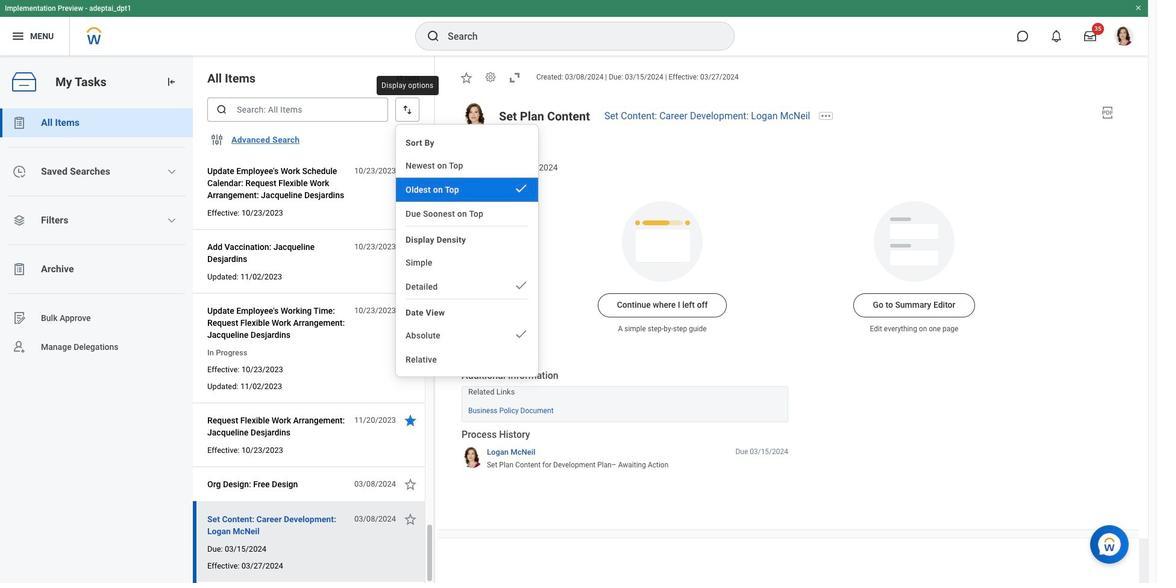 Task type: locate. For each thing, give the bounding box(es) containing it.
1 vertical spatial chevron down image
[[167, 216, 177, 226]]

1 vertical spatial check image
[[514, 279, 529, 293]]

profile logan mcneil image
[[1115, 27, 1134, 48]]

chevron down image
[[167, 167, 177, 177], [167, 216, 177, 226]]

view printable version (pdf) image
[[1101, 105, 1116, 120]]

check image
[[514, 182, 529, 196], [514, 279, 529, 293]]

clipboard image
[[12, 116, 27, 130], [12, 262, 27, 277]]

chevron down image for the clock check image
[[167, 167, 177, 177]]

notifications large image
[[1051, 30, 1063, 42]]

clipboard image up "rename" image
[[12, 262, 27, 277]]

search image
[[216, 104, 228, 116]]

menu
[[396, 130, 539, 372]]

2 vertical spatial star image
[[403, 513, 418, 527]]

0 vertical spatial check image
[[514, 182, 529, 196]]

0 vertical spatial chevron down image
[[167, 167, 177, 177]]

star image
[[460, 70, 474, 85], [403, 414, 418, 428], [403, 513, 418, 527]]

list
[[0, 109, 193, 362]]

1 star image from the top
[[403, 164, 418, 179]]

4 star image from the top
[[403, 478, 418, 492]]

Search: All Items text field
[[207, 98, 388, 122]]

0 vertical spatial clipboard image
[[12, 116, 27, 130]]

star image
[[403, 164, 418, 179], [403, 240, 418, 254], [403, 304, 418, 318], [403, 478, 418, 492]]

tooltip
[[375, 74, 441, 98]]

2 chevron down image from the top
[[167, 216, 177, 226]]

1 chevron down image from the top
[[167, 167, 177, 177]]

Search Workday  search field
[[448, 23, 710, 49]]

1 vertical spatial clipboard image
[[12, 262, 27, 277]]

transformation import image
[[165, 76, 177, 88]]

clipboard image up the clock check image
[[12, 116, 27, 130]]

configure image
[[210, 133, 224, 147]]

rename image
[[12, 311, 27, 326]]

banner
[[0, 0, 1149, 55]]



Task type: vqa. For each thing, say whether or not it's contained in the screenshot.
the "justify" 'icon'
yes



Task type: describe. For each thing, give the bounding box(es) containing it.
2 check image from the top
[[514, 279, 529, 293]]

chevron down image for perspective image
[[167, 216, 177, 226]]

gear image
[[485, 71, 497, 83]]

item list element
[[193, 0, 435, 584]]

employee's photo (logan mcneil) image
[[462, 103, 490, 131]]

1 check image from the top
[[514, 182, 529, 196]]

user plus image
[[12, 340, 27, 355]]

process history region
[[462, 429, 789, 474]]

search image
[[426, 29, 441, 43]]

justify image
[[11, 29, 25, 43]]

fullscreen image
[[508, 70, 522, 85]]

1 vertical spatial star image
[[403, 414, 418, 428]]

check image
[[514, 327, 529, 342]]

1 clipboard image from the top
[[12, 116, 27, 130]]

perspective image
[[12, 213, 27, 228]]

2 clipboard image from the top
[[12, 262, 27, 277]]

sort image
[[402, 104, 414, 116]]

3 star image from the top
[[403, 304, 418, 318]]

clock check image
[[12, 165, 27, 179]]

close environment banner image
[[1136, 4, 1143, 11]]

0 vertical spatial star image
[[460, 70, 474, 85]]

additional information region
[[462, 369, 789, 422]]

inbox large image
[[1085, 30, 1097, 42]]

2 star image from the top
[[403, 240, 418, 254]]



